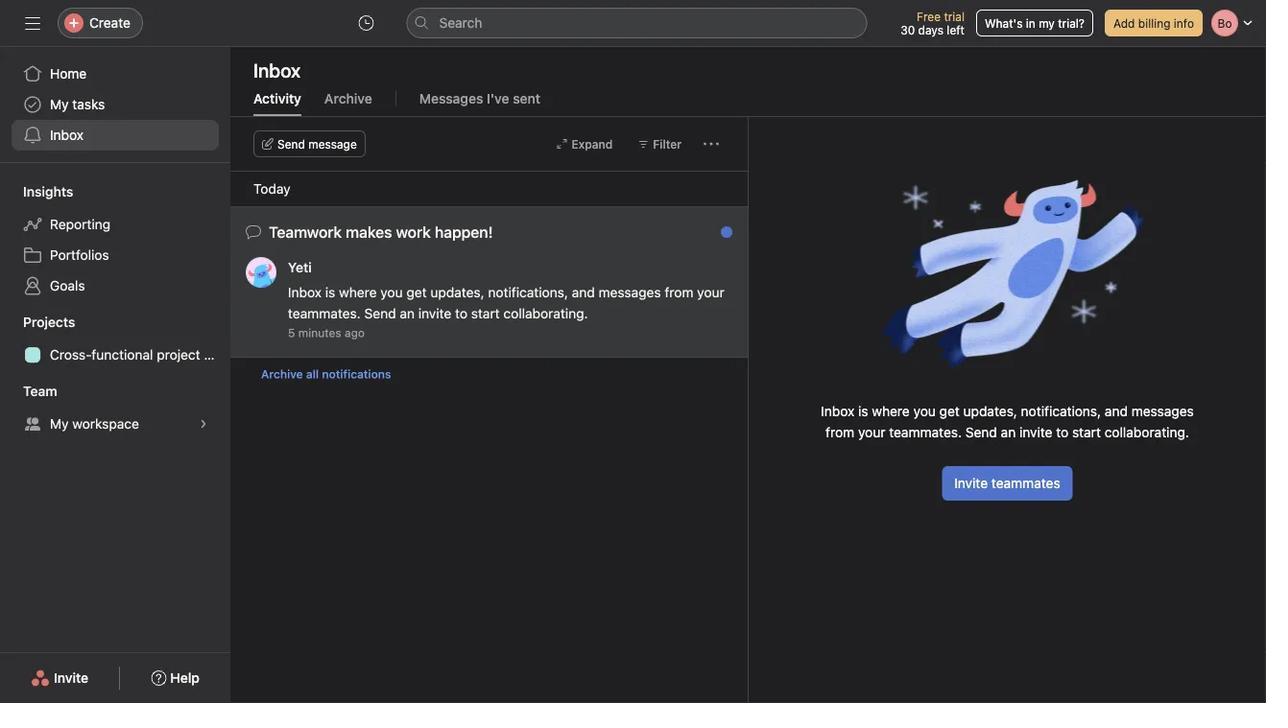 Task type: locate. For each thing, give the bounding box(es) containing it.
1 vertical spatial my
[[50, 416, 69, 432]]

send inside inbox is where you get updates, notifications, and messages from your teammates. send an invite to start collaborating.
[[965, 425, 997, 441]]

projects element
[[0, 305, 230, 374]]

1 horizontal spatial start
[[1072, 425, 1101, 441]]

1 horizontal spatial messages
[[1131, 404, 1194, 419]]

0 vertical spatial teammates.
[[288, 306, 361, 322]]

team button
[[0, 382, 57, 401]]

inbox inside global element
[[50, 127, 84, 143]]

2 horizontal spatial send
[[965, 425, 997, 441]]

0 vertical spatial you
[[380, 285, 403, 300]]

start inside inbox is where you get updates, notifications, and messages from your teammates. send an invite to start collaborating.
[[1072, 425, 1101, 441]]

0 horizontal spatial get
[[406, 285, 427, 300]]

start inside yeti inbox is where you get updates, notifications, and messages from your teammates. send an invite to start collaborating. 5 minutes ago
[[471, 306, 500, 322]]

1 my from the top
[[50, 96, 69, 112]]

1 horizontal spatial is
[[858, 404, 868, 419]]

0 vertical spatial notifications,
[[488, 285, 568, 300]]

invite teammates
[[954, 476, 1060, 491]]

my workspace link
[[12, 409, 219, 440]]

inbox inside inbox is where you get updates, notifications, and messages from your teammates. send an invite to start collaborating.
[[821, 404, 854, 419]]

from
[[665, 285, 693, 300], [826, 425, 854, 441]]

1 vertical spatial notifications,
[[1021, 404, 1101, 419]]

0 vertical spatial to
[[455, 306, 467, 322]]

notifications,
[[488, 285, 568, 300], [1021, 404, 1101, 419]]

an inside inbox is where you get updates, notifications, and messages from your teammates. send an invite to start collaborating.
[[1001, 425, 1016, 441]]

send up ago
[[364, 306, 396, 322]]

teammates. inside yeti inbox is where you get updates, notifications, and messages from your teammates. send an invite to start collaborating. 5 minutes ago
[[288, 306, 361, 322]]

inbox
[[253, 59, 301, 81], [50, 127, 84, 143], [288, 285, 322, 300], [821, 404, 854, 419]]

collaborating.
[[503, 306, 588, 322], [1104, 425, 1189, 441]]

ago
[[345, 326, 365, 340]]

is
[[325, 285, 335, 300], [858, 404, 868, 419]]

home
[[50, 66, 87, 82]]

notifications, up archive all notifications button
[[488, 285, 568, 300]]

1 vertical spatial you
[[913, 404, 936, 419]]

search button
[[406, 8, 867, 38]]

invite
[[418, 306, 451, 322], [1019, 425, 1052, 441]]

0 vertical spatial get
[[406, 285, 427, 300]]

you inside inbox is where you get updates, notifications, and messages from your teammates. send an invite to start collaborating.
[[913, 404, 936, 419]]

0 vertical spatial invite
[[954, 476, 988, 491]]

1 vertical spatial start
[[1072, 425, 1101, 441]]

reporting link
[[12, 209, 219, 240]]

0 horizontal spatial invite
[[418, 306, 451, 322]]

and
[[572, 285, 595, 300], [1105, 404, 1128, 419]]

messages inside yeti inbox is where you get updates, notifications, and messages from your teammates. send an invite to start collaborating. 5 minutes ago
[[598, 285, 661, 300]]

invite
[[954, 476, 988, 491], [54, 670, 88, 686]]

invite inside yeti inbox is where you get updates, notifications, and messages from your teammates. send an invite to start collaborating. 5 minutes ago
[[418, 306, 451, 322]]

1 vertical spatial from
[[826, 425, 854, 441]]

get
[[406, 285, 427, 300], [939, 404, 960, 419]]

hide sidebar image
[[25, 15, 40, 31]]

days
[[918, 23, 943, 36]]

updates, up invite teammates
[[963, 404, 1017, 419]]

more actions image
[[650, 229, 665, 245]]

my inside the teams element
[[50, 416, 69, 432]]

send left message
[[277, 137, 305, 151]]

0 horizontal spatial invite
[[54, 670, 88, 686]]

0 horizontal spatial start
[[471, 306, 500, 322]]

0 horizontal spatial messages
[[598, 285, 661, 300]]

makes
[[346, 223, 392, 241]]

0 vertical spatial an
[[400, 306, 415, 322]]

messages i've sent link
[[419, 91, 540, 116]]

archive link
[[324, 91, 372, 116]]

activity
[[253, 91, 301, 107]]

functional
[[92, 347, 153, 363]]

i've
[[487, 91, 509, 107]]

get down work happen!
[[406, 285, 427, 300]]

an up invite teammates
[[1001, 425, 1016, 441]]

0 vertical spatial send
[[277, 137, 305, 151]]

archive up message
[[324, 91, 372, 107]]

teamwork makes work happen!
[[269, 223, 493, 241]]

1 vertical spatial and
[[1105, 404, 1128, 419]]

my inside global element
[[50, 96, 69, 112]]

0 vertical spatial and
[[572, 285, 595, 300]]

is inside yeti inbox is where you get updates, notifications, and messages from your teammates. send an invite to start collaborating. 5 minutes ago
[[325, 285, 335, 300]]

0 vertical spatial your
[[697, 285, 724, 300]]

1 horizontal spatial and
[[1105, 404, 1128, 419]]

0 horizontal spatial is
[[325, 285, 335, 300]]

1 vertical spatial updates,
[[963, 404, 1017, 419]]

all
[[306, 368, 319, 381]]

where inside yeti inbox is where you get updates, notifications, and messages from your teammates. send an invite to start collaborating. 5 minutes ago
[[339, 285, 377, 300]]

1 horizontal spatial notifications,
[[1021, 404, 1101, 419]]

filter
[[653, 137, 681, 151]]

1 vertical spatial archive
[[261, 368, 303, 381]]

add billing info
[[1113, 16, 1194, 30]]

0 vertical spatial my
[[50, 96, 69, 112]]

get up invite teammates
[[939, 404, 960, 419]]

my left tasks
[[50, 96, 69, 112]]

cross-
[[50, 347, 92, 363]]

invite for invite
[[54, 670, 88, 686]]

archive for archive all notifications
[[261, 368, 303, 381]]

1 horizontal spatial teammates.
[[889, 425, 962, 441]]

1 horizontal spatial collaborating.
[[1104, 425, 1189, 441]]

notifications, up the teammates
[[1021, 404, 1101, 419]]

to up archive all notifications button
[[455, 306, 467, 322]]

goals
[[50, 278, 85, 294]]

1 vertical spatial your
[[858, 425, 885, 441]]

0 horizontal spatial where
[[339, 285, 377, 300]]

invite up archive all notifications button
[[418, 306, 451, 322]]

1 vertical spatial invite
[[1019, 425, 1052, 441]]

0 vertical spatial updates,
[[430, 285, 484, 300]]

0 vertical spatial collaborating.
[[503, 306, 588, 322]]

0 vertical spatial from
[[665, 285, 693, 300]]

send up invite teammates
[[965, 425, 997, 441]]

1 horizontal spatial from
[[826, 425, 854, 441]]

my for my workspace
[[50, 416, 69, 432]]

30
[[900, 23, 915, 36]]

1 horizontal spatial send
[[364, 306, 396, 322]]

0 horizontal spatial and
[[572, 285, 595, 300]]

1 horizontal spatial you
[[913, 404, 936, 419]]

work happen!
[[396, 223, 493, 241]]

your
[[697, 285, 724, 300], [858, 425, 885, 441]]

0 horizontal spatial collaborating.
[[503, 306, 588, 322]]

0 vertical spatial start
[[471, 306, 500, 322]]

what's in my trial? button
[[976, 10, 1093, 36]]

messages inside inbox is where you get updates, notifications, and messages from your teammates. send an invite to start collaborating.
[[1131, 404, 1194, 419]]

insights button
[[0, 182, 73, 202]]

0 horizontal spatial archive
[[261, 368, 303, 381]]

1 vertical spatial messages
[[1131, 404, 1194, 419]]

expand button
[[548, 131, 621, 157]]

global element
[[0, 47, 230, 162]]

0 horizontal spatial you
[[380, 285, 403, 300]]

teammates.
[[288, 306, 361, 322], [889, 425, 962, 441]]

left
[[947, 23, 965, 36]]

is inside inbox is where you get updates, notifications, and messages from your teammates. send an invite to start collaborating.
[[858, 404, 868, 419]]

add
[[1113, 16, 1135, 30]]

1 horizontal spatial invite
[[1019, 425, 1052, 441]]

updates, down work happen!
[[430, 285, 484, 300]]

my
[[50, 96, 69, 112], [50, 416, 69, 432]]

archive left all
[[261, 368, 303, 381]]

archive inside button
[[261, 368, 303, 381]]

invite button
[[18, 661, 101, 696]]

0 horizontal spatial from
[[665, 285, 693, 300]]

0 horizontal spatial updates,
[[430, 285, 484, 300]]

from inside inbox is where you get updates, notifications, and messages from your teammates. send an invite to start collaborating.
[[826, 425, 854, 441]]

start up "invite teammates" button
[[1072, 425, 1101, 441]]

1 vertical spatial get
[[939, 404, 960, 419]]

2 vertical spatial send
[[965, 425, 997, 441]]

an down teamwork makes work happen!
[[400, 306, 415, 322]]

1 vertical spatial collaborating.
[[1104, 425, 1189, 441]]

start
[[471, 306, 500, 322], [1072, 425, 1101, 441]]

1 horizontal spatial updates,
[[963, 404, 1017, 419]]

my tasks link
[[12, 89, 219, 120]]

where
[[339, 285, 377, 300], [872, 404, 910, 419]]

0 horizontal spatial send
[[277, 137, 305, 151]]

create button
[[58, 8, 143, 38]]

1 vertical spatial invite
[[54, 670, 88, 686]]

0 vertical spatial messages
[[598, 285, 661, 300]]

0 vertical spatial archive
[[324, 91, 372, 107]]

0 horizontal spatial to
[[455, 306, 467, 322]]

1 horizontal spatial where
[[872, 404, 910, 419]]

my workspace
[[50, 416, 139, 432]]

send
[[277, 137, 305, 151], [364, 306, 396, 322], [965, 425, 997, 441]]

1 horizontal spatial invite
[[954, 476, 988, 491]]

where inside inbox is where you get updates, notifications, and messages from your teammates. send an invite to start collaborating.
[[872, 404, 910, 419]]

1 horizontal spatial archive
[[324, 91, 372, 107]]

add billing info button
[[1105, 10, 1203, 36]]

1 horizontal spatial an
[[1001, 425, 1016, 441]]

0 horizontal spatial notifications,
[[488, 285, 568, 300]]

1 vertical spatial teammates.
[[889, 425, 962, 441]]

0 vertical spatial invite
[[418, 306, 451, 322]]

help
[[170, 670, 200, 686]]

1 horizontal spatial get
[[939, 404, 960, 419]]

0 horizontal spatial your
[[697, 285, 724, 300]]

search list box
[[406, 8, 867, 38]]

updates, inside inbox is where you get updates, notifications, and messages from your teammates. send an invite to start collaborating.
[[963, 404, 1017, 419]]

to
[[455, 306, 467, 322], [1056, 425, 1069, 441]]

an
[[400, 306, 415, 322], [1001, 425, 1016, 441]]

tasks
[[72, 96, 105, 112]]

0 vertical spatial where
[[339, 285, 377, 300]]

updates,
[[430, 285, 484, 300], [963, 404, 1017, 419]]

start up archive all notifications button
[[471, 306, 500, 322]]

1 horizontal spatial to
[[1056, 425, 1069, 441]]

my down team
[[50, 416, 69, 432]]

cross-functional project plan
[[50, 347, 230, 363]]

1 horizontal spatial your
[[858, 425, 885, 441]]

send inside button
[[277, 137, 305, 151]]

1 vertical spatial where
[[872, 404, 910, 419]]

invite up the teammates
[[1019, 425, 1052, 441]]

to inside yeti inbox is where you get updates, notifications, and messages from your teammates. send an invite to start collaborating. 5 minutes ago
[[455, 306, 467, 322]]

0 horizontal spatial an
[[400, 306, 415, 322]]

to up the teammates
[[1056, 425, 1069, 441]]

1 vertical spatial is
[[858, 404, 868, 419]]

2 my from the top
[[50, 416, 69, 432]]

1 vertical spatial an
[[1001, 425, 1016, 441]]

more actions image
[[704, 136, 719, 152]]

you inside yeti inbox is where you get updates, notifications, and messages from your teammates. send an invite to start collaborating. 5 minutes ago
[[380, 285, 403, 300]]

0 vertical spatial is
[[325, 285, 335, 300]]

invite teammates button
[[942, 466, 1073, 501]]

reporting
[[50, 216, 110, 232]]

you
[[380, 285, 403, 300], [913, 404, 936, 419]]

in
[[1026, 16, 1035, 30]]

archive
[[324, 91, 372, 107], [261, 368, 303, 381]]

from inside yeti inbox is where you get updates, notifications, and messages from your teammates. send an invite to start collaborating. 5 minutes ago
[[665, 285, 693, 300]]

1 vertical spatial to
[[1056, 425, 1069, 441]]

0 horizontal spatial teammates.
[[288, 306, 361, 322]]

team
[[23, 383, 57, 399]]

1 vertical spatial send
[[364, 306, 396, 322]]

notifications
[[322, 368, 391, 381]]



Task type: vqa. For each thing, say whether or not it's contained in the screenshot.
Phase One cell
no



Task type: describe. For each thing, give the bounding box(es) containing it.
insights
[[23, 184, 73, 200]]

insights element
[[0, 175, 230, 305]]

goals link
[[12, 271, 219, 301]]

send message
[[277, 137, 357, 151]]

collaborating. inside inbox is where you get updates, notifications, and messages from your teammates. send an invite to start collaborating.
[[1104, 425, 1189, 441]]

what's in my trial?
[[985, 16, 1085, 30]]

my tasks
[[50, 96, 105, 112]]

invite for invite teammates
[[954, 476, 988, 491]]

inbox inside yeti inbox is where you get updates, notifications, and messages from your teammates. send an invite to start collaborating. 5 minutes ago
[[288, 285, 322, 300]]

free trial 30 days left
[[900, 10, 965, 36]]

add to bookmarks image
[[681, 229, 696, 245]]

5
[[288, 326, 295, 340]]

billing
[[1138, 16, 1170, 30]]

your inside inbox is where you get updates, notifications, and messages from your teammates. send an invite to start collaborating.
[[858, 425, 885, 441]]

archive all notifications
[[261, 368, 391, 381]]

message
[[308, 137, 357, 151]]

teams element
[[0, 374, 230, 443]]

notifications, inside yeti inbox is where you get updates, notifications, and messages from your teammates. send an invite to start collaborating. 5 minutes ago
[[488, 285, 568, 300]]

notifications, inside inbox is where you get updates, notifications, and messages from your teammates. send an invite to start collaborating.
[[1021, 404, 1101, 419]]

cross-functional project plan link
[[12, 340, 230, 370]]

collaborating. inside yeti inbox is where you get updates, notifications, and messages from your teammates. send an invite to start collaborating. 5 minutes ago
[[503, 306, 588, 322]]

get inside yeti inbox is where you get updates, notifications, and messages from your teammates. send an invite to start collaborating. 5 minutes ago
[[406, 285, 427, 300]]

activity link
[[253, 91, 301, 116]]

teamwork
[[269, 223, 342, 241]]

expand
[[572, 137, 613, 151]]

messages
[[419, 91, 483, 107]]

and inside inbox is where you get updates, notifications, and messages from your teammates. send an invite to start collaborating.
[[1105, 404, 1128, 419]]

create
[[89, 15, 130, 31]]

portfolios link
[[12, 240, 219, 271]]

today
[[253, 181, 291, 197]]

invite inside inbox is where you get updates, notifications, and messages from your teammates. send an invite to start collaborating.
[[1019, 425, 1052, 441]]

minutes
[[298, 326, 341, 340]]

archive all notifications button
[[230, 358, 748, 391]]

archive notification image
[[711, 229, 727, 245]]

free
[[917, 10, 941, 23]]

workspace
[[72, 416, 139, 432]]

plan
[[204, 347, 230, 363]]

help button
[[138, 661, 212, 696]]

info
[[1174, 16, 1194, 30]]

teammates
[[991, 476, 1060, 491]]

projects button
[[0, 313, 75, 332]]

see details, my workspace image
[[198, 418, 209, 430]]

send message button
[[253, 131, 365, 157]]

search
[[439, 15, 482, 31]]

project
[[157, 347, 200, 363]]

teammates. inside inbox is where you get updates, notifications, and messages from your teammates. send an invite to start collaborating.
[[889, 425, 962, 441]]

portfolios
[[50, 247, 109, 263]]

messages i've sent
[[419, 91, 540, 107]]

what's
[[985, 16, 1023, 30]]

to inside inbox is where you get updates, notifications, and messages from your teammates. send an invite to start collaborating.
[[1056, 425, 1069, 441]]

my
[[1039, 16, 1055, 30]]

yeti inbox is where you get updates, notifications, and messages from your teammates. send an invite to start collaborating. 5 minutes ago
[[288, 260, 728, 340]]

trial?
[[1058, 16, 1085, 30]]

yeti
[[288, 260, 312, 275]]

your inside yeti inbox is where you get updates, notifications, and messages from your teammates. send an invite to start collaborating. 5 minutes ago
[[697, 285, 724, 300]]

archive for archive
[[324, 91, 372, 107]]

sent
[[513, 91, 540, 107]]

home link
[[12, 59, 219, 89]]

inbox is where you get updates, notifications, and messages from your teammates. send an invite to start collaborating.
[[821, 404, 1194, 441]]

updates, inside yeti inbox is where you get updates, notifications, and messages from your teammates. send an invite to start collaborating. 5 minutes ago
[[430, 285, 484, 300]]

an inside yeti inbox is where you get updates, notifications, and messages from your teammates. send an invite to start collaborating. 5 minutes ago
[[400, 306, 415, 322]]

trial
[[944, 10, 965, 23]]

send inside yeti inbox is where you get updates, notifications, and messages from your teammates. send an invite to start collaborating. 5 minutes ago
[[364, 306, 396, 322]]

inbox link
[[12, 120, 219, 151]]

and inside yeti inbox is where you get updates, notifications, and messages from your teammates. send an invite to start collaborating. 5 minutes ago
[[572, 285, 595, 300]]

filter button
[[629, 131, 690, 157]]

history image
[[358, 15, 374, 31]]

get inside inbox is where you get updates, notifications, and messages from your teammates. send an invite to start collaborating.
[[939, 404, 960, 419]]

my for my tasks
[[50, 96, 69, 112]]

projects
[[23, 314, 75, 330]]



